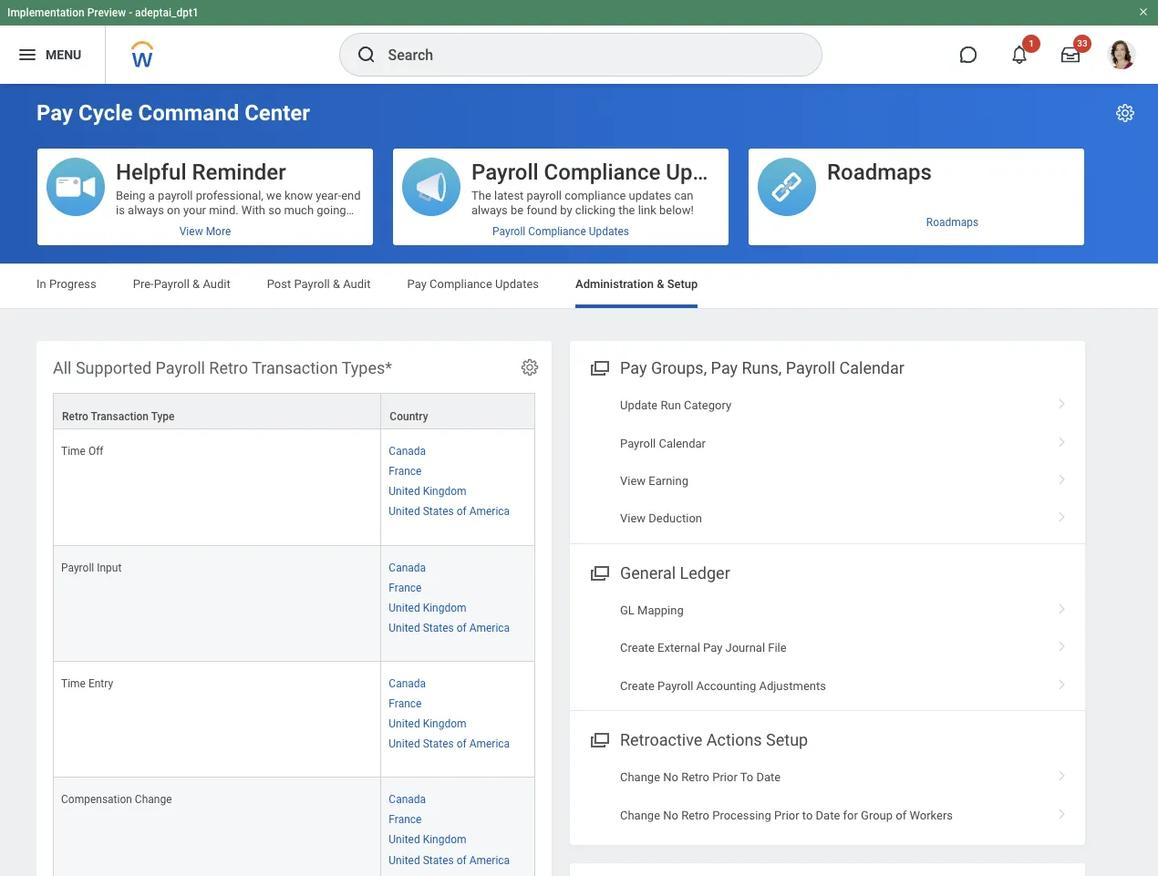 Task type: locate. For each thing, give the bounding box(es) containing it.
row
[[53, 393, 535, 430], [53, 430, 535, 546], [53, 546, 535, 662], [53, 662, 535, 778], [53, 778, 535, 877]]

update run category link
[[570, 387, 1086, 425]]

payroll
[[472, 160, 539, 185], [493, 225, 526, 238], [154, 277, 190, 291], [294, 277, 330, 291], [156, 359, 205, 378], [786, 359, 836, 378], [620, 437, 656, 450], [61, 561, 94, 574], [658, 679, 694, 693]]

no
[[663, 771, 679, 785], [663, 809, 679, 822]]

2 items selected list from the top
[[389, 558, 527, 650]]

menu group image for pay groups, pay runs, payroll calendar
[[587, 355, 611, 379]]

2 france from the top
[[389, 582, 422, 594]]

retro
[[209, 359, 248, 378], [62, 411, 88, 423], [682, 771, 710, 785], [682, 809, 710, 822]]

3 united from the top
[[389, 602, 420, 615]]

united for time entry united states of america link
[[389, 738, 420, 751]]

all supported payroll retro transaction types* element
[[36, 341, 552, 877]]

link
[[638, 203, 657, 217]]

the
[[472, 189, 492, 203]]

time left entry
[[61, 678, 86, 690]]

& right administration
[[657, 277, 665, 291]]

united states of america
[[389, 506, 510, 518], [389, 622, 510, 635], [389, 738, 510, 751], [389, 854, 510, 867]]

row containing retro transaction type
[[53, 393, 535, 430]]

pre-payroll & audit
[[133, 277, 231, 291]]

calendar
[[840, 359, 905, 378], [659, 437, 706, 450]]

1 view from the top
[[620, 474, 646, 488]]

united kingdom
[[389, 486, 467, 498], [389, 602, 467, 615], [389, 718, 467, 731], [389, 834, 467, 847]]

general ledger
[[620, 564, 730, 583]]

update
[[620, 399, 658, 412]]

33
[[1078, 38, 1088, 48]]

time left off
[[61, 445, 86, 458]]

view for view deduction
[[620, 512, 646, 526]]

0 horizontal spatial audit
[[203, 277, 231, 291]]

gl
[[620, 604, 635, 617]]

compliance up the compliance
[[544, 160, 661, 185]]

payroll compliance updates down by
[[493, 225, 629, 238]]

united kingdom for compensation change
[[389, 834, 467, 847]]

united states of america for payroll input
[[389, 622, 510, 635]]

list containing change no retro prior to date
[[570, 759, 1086, 835]]

2 united from the top
[[389, 506, 420, 518]]

1 vertical spatial menu group image
[[587, 560, 611, 585]]

compliance down the always
[[430, 277, 492, 291]]

list
[[570, 387, 1086, 538], [570, 592, 1086, 705], [570, 759, 1086, 835]]

compliance down by
[[528, 225, 586, 238]]

tab list
[[18, 265, 1140, 308]]

& right the pre-
[[193, 277, 200, 291]]

-
[[129, 6, 132, 19]]

chevron right image
[[1051, 430, 1075, 448], [1051, 506, 1075, 524], [1051, 673, 1075, 691], [1051, 765, 1075, 783]]

the
[[619, 203, 635, 217]]

2 audit from the left
[[343, 277, 371, 291]]

country button
[[382, 394, 535, 429]]

1 items selected list from the top
[[389, 442, 527, 534]]

1 vertical spatial prior
[[775, 809, 800, 822]]

helpful reminder button
[[37, 149, 373, 245]]

canada link for time entry
[[389, 674, 426, 690]]

3 canada link from the top
[[389, 674, 426, 690]]

0 horizontal spatial &
[[193, 277, 200, 291]]

payroll compliance updates up the compliance
[[472, 160, 747, 185]]

pay
[[36, 100, 73, 126], [407, 277, 427, 291], [620, 359, 647, 378], [711, 359, 738, 378], [703, 642, 723, 655]]

4 chevron right image from the top
[[1051, 765, 1075, 783]]

canada link for compensation change
[[389, 790, 426, 807]]

united kingdom link for input
[[389, 598, 467, 615]]

2 united states of america link from the top
[[389, 618, 510, 635]]

main content
[[0, 84, 1159, 877]]

2 canada from the top
[[389, 561, 426, 574]]

1 vertical spatial date
[[816, 809, 840, 822]]

calendar down update run category at the right of page
[[659, 437, 706, 450]]

configure this page image
[[1115, 102, 1137, 124]]

administration
[[576, 277, 654, 291]]

4 united kingdom link from the top
[[389, 831, 467, 847]]

menu group image for retroactive actions setup
[[587, 727, 611, 752]]

united for change's united kingdom link
[[389, 834, 420, 847]]

2 vertical spatial change
[[620, 809, 661, 822]]

items selected list
[[389, 442, 527, 534], [389, 558, 527, 650], [389, 674, 527, 767], [389, 790, 527, 877]]

updates down payroll compliance updates link
[[495, 277, 539, 291]]

reminder
[[192, 160, 286, 185]]

clicking
[[575, 203, 616, 217]]

items selected list for payroll input
[[389, 558, 527, 650]]

view left earning
[[620, 474, 646, 488]]

roadmaps
[[827, 160, 932, 185], [927, 216, 979, 229]]

2 chevron right image from the top
[[1051, 468, 1075, 486]]

1 row from the top
[[53, 393, 535, 430]]

implementation preview -   adeptai_dpt1
[[7, 6, 199, 19]]

calendar up update run category link
[[840, 359, 905, 378]]

1 united states of america link from the top
[[389, 502, 510, 518]]

change no retro prior to date
[[620, 771, 781, 785]]

2 kingdom from the top
[[423, 602, 467, 615]]

2 no from the top
[[663, 809, 679, 822]]

united kingdom for time off
[[389, 486, 467, 498]]

chevron right image inside create external pay journal file link
[[1051, 635, 1075, 653]]

1 audit from the left
[[203, 277, 231, 291]]

1 united from the top
[[389, 486, 420, 498]]

4 united kingdom from the top
[[389, 834, 467, 847]]

3 united states of america link from the top
[[389, 734, 510, 751]]

1
[[1029, 38, 1034, 48]]

1 horizontal spatial setup
[[766, 731, 808, 750]]

0 vertical spatial compliance
[[544, 160, 661, 185]]

for
[[843, 809, 858, 822]]

0 vertical spatial updates
[[666, 160, 747, 185]]

2 states from the top
[[423, 622, 454, 635]]

1 united kingdom from the top
[[389, 486, 467, 498]]

0 horizontal spatial date
[[757, 771, 781, 785]]

pay cycle command center
[[36, 100, 310, 126]]

updates up can
[[666, 160, 747, 185]]

1 vertical spatial view
[[620, 512, 646, 526]]

3 united kingdom link from the top
[[389, 714, 467, 731]]

2 row from the top
[[53, 430, 535, 546]]

3 united states of america from the top
[[389, 738, 510, 751]]

3 kingdom from the top
[[423, 718, 467, 731]]

no down retroactive
[[663, 771, 679, 785]]

united kingdom link for off
[[389, 482, 467, 498]]

1 horizontal spatial date
[[816, 809, 840, 822]]

1 canada link from the top
[[389, 442, 426, 458]]

2 vertical spatial list
[[570, 759, 1086, 835]]

audit right post on the left of page
[[343, 277, 371, 291]]

4 states from the top
[[423, 854, 454, 867]]

view left deduction
[[620, 512, 646, 526]]

america
[[469, 506, 510, 518], [469, 622, 510, 635], [469, 738, 510, 751], [469, 854, 510, 867]]

1 france from the top
[[389, 465, 422, 478]]

1 & from the left
[[193, 277, 200, 291]]

0 horizontal spatial transaction
[[91, 411, 149, 423]]

1 horizontal spatial audit
[[343, 277, 371, 291]]

1 kingdom from the top
[[423, 486, 467, 498]]

setup right administration
[[667, 277, 698, 291]]

no down change no retro prior to date
[[663, 809, 679, 822]]

france link for payroll input
[[389, 578, 422, 594]]

time for time off
[[61, 445, 86, 458]]

earning
[[649, 474, 689, 488]]

1 vertical spatial no
[[663, 809, 679, 822]]

roadmaps button
[[749, 149, 1085, 218]]

canada for payroll input
[[389, 561, 426, 574]]

4 row from the top
[[53, 662, 535, 778]]

3 states from the top
[[423, 738, 454, 751]]

1 no from the top
[[663, 771, 679, 785]]

create
[[620, 642, 655, 655], [620, 679, 655, 693]]

setup
[[667, 277, 698, 291], [766, 731, 808, 750]]

pay inside tab list
[[407, 277, 427, 291]]

canada for time entry
[[389, 678, 426, 690]]

4 kingdom from the top
[[423, 834, 467, 847]]

change for change no retro prior to date
[[620, 771, 661, 785]]

pay for pay groups, pay runs, payroll calendar
[[620, 359, 647, 378]]

5 row from the top
[[53, 778, 535, 877]]

chevron right image for retro
[[1051, 802, 1075, 821]]

2 menu group image from the top
[[587, 560, 611, 585]]

1 vertical spatial time
[[61, 678, 86, 690]]

compliance
[[544, 160, 661, 185], [528, 225, 586, 238], [430, 277, 492, 291]]

0 vertical spatial no
[[663, 771, 679, 785]]

4 canada from the top
[[389, 794, 426, 807]]

menu group image left retroactive
[[587, 727, 611, 752]]

all
[[53, 359, 72, 378]]

menu group image right the configure all supported payroll retro transaction types* image
[[587, 355, 611, 379]]

2 view from the top
[[620, 512, 646, 526]]

chevron right image inside gl mapping link
[[1051, 597, 1075, 616]]

4 chevron right image from the top
[[1051, 635, 1075, 653]]

transaction up off
[[91, 411, 149, 423]]

change down retroactive
[[620, 771, 661, 785]]

the latest payroll compliance updates can always be found by clicking the link below!
[[472, 189, 694, 217]]

1 vertical spatial create
[[620, 679, 655, 693]]

1 menu group image from the top
[[587, 355, 611, 379]]

1 vertical spatial calendar
[[659, 437, 706, 450]]

2 create from the top
[[620, 679, 655, 693]]

united for united states of america link associated with time off
[[389, 506, 420, 518]]

0 vertical spatial change
[[620, 771, 661, 785]]

4 america from the top
[[469, 854, 510, 867]]

3 chevron right image from the top
[[1051, 673, 1075, 691]]

change
[[620, 771, 661, 785], [135, 794, 172, 807], [620, 809, 661, 822]]

2 horizontal spatial &
[[657, 277, 665, 291]]

&
[[193, 277, 200, 291], [333, 277, 340, 291], [657, 277, 665, 291]]

1 horizontal spatial &
[[333, 277, 340, 291]]

supported
[[76, 359, 152, 378]]

create for create payroll accounting adjustments
[[620, 679, 655, 693]]

of for entry
[[457, 738, 467, 751]]

mapping
[[638, 604, 684, 617]]

3 canada from the top
[[389, 678, 426, 690]]

1 vertical spatial list
[[570, 592, 1086, 705]]

& for post payroll & audit
[[333, 277, 340, 291]]

change no retro processing prior to date for group of workers
[[620, 809, 953, 822]]

retro up time off
[[62, 411, 88, 423]]

2 united kingdom link from the top
[[389, 598, 467, 615]]

4 united from the top
[[389, 622, 420, 635]]

2 vertical spatial compliance
[[430, 277, 492, 291]]

3 france link from the top
[[389, 694, 422, 711]]

3 america from the top
[[469, 738, 510, 751]]

all supported payroll retro transaction types*
[[53, 359, 392, 378]]

7 united from the top
[[389, 834, 420, 847]]

4 france from the top
[[389, 814, 422, 827]]

canada
[[389, 445, 426, 458], [389, 561, 426, 574], [389, 678, 426, 690], [389, 794, 426, 807]]

updates down clicking
[[589, 225, 629, 238]]

united states of america link for payroll input
[[389, 618, 510, 635]]

3 united kingdom from the top
[[389, 718, 467, 731]]

below!
[[660, 203, 694, 217]]

2 canada link from the top
[[389, 558, 426, 574]]

no for prior
[[663, 771, 679, 785]]

3 list from the top
[[570, 759, 1086, 835]]

states for time off
[[423, 506, 454, 518]]

by
[[560, 203, 573, 217]]

0 vertical spatial roadmaps
[[827, 160, 932, 185]]

chevron right image
[[1051, 392, 1075, 411], [1051, 468, 1075, 486], [1051, 597, 1075, 616], [1051, 635, 1075, 653], [1051, 802, 1075, 821]]

4 united states of america from the top
[[389, 854, 510, 867]]

2 vertical spatial menu group image
[[587, 727, 611, 752]]

3 france from the top
[[389, 698, 422, 711]]

0 vertical spatial setup
[[667, 277, 698, 291]]

runs,
[[742, 359, 782, 378]]

1 chevron right image from the top
[[1051, 392, 1075, 411]]

chevron right image for view deduction
[[1051, 506, 1075, 524]]

0 vertical spatial create
[[620, 642, 655, 655]]

chevron right image inside change no retro processing prior to date for group of workers link
[[1051, 802, 1075, 821]]

3 items selected list from the top
[[389, 674, 527, 767]]

united for united states of america link related to compensation change
[[389, 854, 420, 867]]

0 horizontal spatial setup
[[667, 277, 698, 291]]

notifications large image
[[1011, 46, 1029, 64]]

adeptai_dpt1
[[135, 6, 199, 19]]

items selected list for time entry
[[389, 674, 527, 767]]

prior left "to"
[[713, 771, 738, 785]]

3 & from the left
[[657, 277, 665, 291]]

4 items selected list from the top
[[389, 790, 527, 877]]

row containing payroll input
[[53, 546, 535, 662]]

4 france link from the top
[[389, 810, 422, 827]]

payroll compliance updates link
[[393, 218, 729, 245]]

chevron right image inside change no retro prior to date link
[[1051, 765, 1075, 783]]

1 time from the top
[[61, 445, 86, 458]]

external
[[658, 642, 700, 655]]

retro down the retroactive actions setup
[[682, 771, 710, 785]]

0 vertical spatial list
[[570, 387, 1086, 538]]

progress
[[49, 277, 96, 291]]

1 canada from the top
[[389, 445, 426, 458]]

france link
[[389, 462, 422, 478], [389, 578, 422, 594], [389, 694, 422, 711], [389, 810, 422, 827]]

america for input
[[469, 622, 510, 635]]

list for setup
[[570, 759, 1086, 835]]

setup right actions
[[766, 731, 808, 750]]

list containing update run category
[[570, 387, 1086, 538]]

setup inside tab list
[[667, 277, 698, 291]]

transaction left types*
[[252, 359, 338, 378]]

create payroll accounting adjustments link
[[570, 667, 1086, 705]]

1 horizontal spatial calendar
[[840, 359, 905, 378]]

profile logan mcneil image
[[1107, 40, 1137, 73]]

1 states from the top
[[423, 506, 454, 518]]

& right post on the left of page
[[333, 277, 340, 291]]

menu group image left general
[[587, 560, 611, 585]]

4 canada link from the top
[[389, 790, 426, 807]]

2 united states of america from the top
[[389, 622, 510, 635]]

france for entry
[[389, 698, 422, 711]]

administration & setup
[[576, 277, 698, 291]]

2 america from the top
[[469, 622, 510, 635]]

change down change no retro prior to date
[[620, 809, 661, 822]]

kingdom for input
[[423, 602, 467, 615]]

pre-
[[133, 277, 154, 291]]

1 list from the top
[[570, 387, 1086, 538]]

0 horizontal spatial calendar
[[659, 437, 706, 450]]

chevron right image inside update run category link
[[1051, 392, 1075, 411]]

chevron right image inside "view deduction" "link"
[[1051, 506, 1075, 524]]

tab list containing in progress
[[18, 265, 1140, 308]]

time
[[61, 445, 86, 458], [61, 678, 86, 690]]

3 chevron right image from the top
[[1051, 597, 1075, 616]]

0 vertical spatial menu group image
[[587, 355, 611, 379]]

chevron right image inside create payroll accounting adjustments link
[[1051, 673, 1075, 691]]

2 united kingdom from the top
[[389, 602, 467, 615]]

2 chevron right image from the top
[[1051, 506, 1075, 524]]

3 menu group image from the top
[[587, 727, 611, 752]]

create up retroactive
[[620, 679, 655, 693]]

1 america from the top
[[469, 506, 510, 518]]

united states of america link for time entry
[[389, 734, 510, 751]]

0 vertical spatial time
[[61, 445, 86, 458]]

1 vertical spatial change
[[135, 794, 172, 807]]

center
[[245, 100, 310, 126]]

1 create from the top
[[620, 642, 655, 655]]

create down gl
[[620, 642, 655, 655]]

0 vertical spatial view
[[620, 474, 646, 488]]

audit left post on the left of page
[[203, 277, 231, 291]]

2 & from the left
[[333, 277, 340, 291]]

chevron right image inside payroll calendar link
[[1051, 430, 1075, 448]]

1 vertical spatial compliance
[[528, 225, 586, 238]]

adjustments
[[759, 679, 826, 693]]

updates
[[666, 160, 747, 185], [589, 225, 629, 238], [495, 277, 539, 291]]

1 horizontal spatial transaction
[[252, 359, 338, 378]]

view inside "link"
[[620, 512, 646, 526]]

category
[[684, 399, 732, 412]]

helpful
[[116, 160, 187, 185]]

1 chevron right image from the top
[[1051, 430, 1075, 448]]

8 united from the top
[[389, 854, 420, 867]]

compliance
[[565, 189, 626, 203]]

1 united states of america from the top
[[389, 506, 510, 518]]

united for united kingdom link corresponding to off
[[389, 486, 420, 498]]

1 vertical spatial setup
[[766, 731, 808, 750]]

united
[[389, 486, 420, 498], [389, 506, 420, 518], [389, 602, 420, 615], [389, 622, 420, 635], [389, 718, 420, 731], [389, 738, 420, 751], [389, 834, 420, 847], [389, 854, 420, 867]]

1 vertical spatial updates
[[589, 225, 629, 238]]

menu group image
[[587, 355, 611, 379], [587, 560, 611, 585], [587, 727, 611, 752]]

1 united kingdom link from the top
[[389, 482, 467, 498]]

3 row from the top
[[53, 546, 535, 662]]

prior left to on the right bottom of the page
[[775, 809, 800, 822]]

date
[[757, 771, 781, 785], [816, 809, 840, 822]]

5 chevron right image from the top
[[1051, 802, 1075, 821]]

1 vertical spatial transaction
[[91, 411, 149, 423]]

list containing gl mapping
[[570, 592, 1086, 705]]

date right to on the right bottom of the page
[[816, 809, 840, 822]]

always
[[472, 203, 508, 217]]

no for processing
[[663, 809, 679, 822]]

4 united states of america link from the top
[[389, 851, 510, 867]]

5 united from the top
[[389, 718, 420, 731]]

payroll calendar
[[620, 437, 706, 450]]

date right "to"
[[757, 771, 781, 785]]

2 list from the top
[[570, 592, 1086, 705]]

2 time from the top
[[61, 678, 86, 690]]

united states of america for time entry
[[389, 738, 510, 751]]

2 france link from the top
[[389, 578, 422, 594]]

1 france link from the top
[[389, 462, 422, 478]]

france for input
[[389, 582, 422, 594]]

kingdom
[[423, 486, 467, 498], [423, 602, 467, 615], [423, 718, 467, 731], [423, 834, 467, 847]]

2 vertical spatial updates
[[495, 277, 539, 291]]

0 horizontal spatial prior
[[713, 771, 738, 785]]

chevron right image for pay
[[1051, 635, 1075, 653]]

0 vertical spatial prior
[[713, 771, 738, 785]]

change right compensation
[[135, 794, 172, 807]]

0 vertical spatial date
[[757, 771, 781, 785]]

of for off
[[457, 506, 467, 518]]

0 horizontal spatial updates
[[495, 277, 539, 291]]

payroll compliance updates
[[472, 160, 747, 185], [493, 225, 629, 238]]

6 united from the top
[[389, 738, 420, 751]]



Task type: vqa. For each thing, say whether or not it's contained in the screenshot.
list associated with Pay
yes



Task type: describe. For each thing, give the bounding box(es) containing it.
united kingdom for payroll input
[[389, 602, 467, 615]]

compensation change
[[61, 794, 172, 807]]

kingdom for change
[[423, 834, 467, 847]]

items selected list for compensation change
[[389, 790, 527, 877]]

groups,
[[651, 359, 707, 378]]

menu banner
[[0, 0, 1159, 84]]

america for entry
[[469, 738, 510, 751]]

33 button
[[1051, 35, 1092, 75]]

accounting
[[697, 679, 756, 693]]

chevron right image for create payroll accounting adjustments
[[1051, 673, 1075, 691]]

united for united kingdom link corresponding to entry
[[389, 718, 420, 731]]

type
[[151, 411, 175, 423]]

latest
[[494, 189, 524, 203]]

retro transaction type
[[62, 411, 175, 423]]

journal
[[726, 642, 765, 655]]

tab list inside main content
[[18, 265, 1140, 308]]

view for view earning
[[620, 474, 646, 488]]

menu group image for general ledger
[[587, 560, 611, 585]]

justify image
[[16, 44, 38, 66]]

setup for administration & setup
[[667, 277, 698, 291]]

audit for post payroll & audit
[[343, 277, 371, 291]]

configure all supported payroll retro transaction types* image
[[520, 358, 540, 378]]

retro down change no retro prior to date
[[682, 809, 710, 822]]

states for compensation change
[[423, 854, 454, 867]]

chevron right image for category
[[1051, 392, 1075, 411]]

general
[[620, 564, 676, 583]]

0 vertical spatial payroll compliance updates
[[472, 160, 747, 185]]

in
[[36, 277, 46, 291]]

entry
[[88, 678, 113, 690]]

implementation
[[7, 6, 85, 19]]

roadmaps inside button
[[827, 160, 932, 185]]

gl mapping
[[620, 604, 684, 617]]

compensation
[[61, 794, 132, 807]]

1 button
[[1000, 35, 1041, 75]]

change no retro prior to date link
[[570, 759, 1086, 797]]

audit for pre-payroll & audit
[[203, 277, 231, 291]]

view deduction
[[620, 512, 702, 526]]

united kingdom for time entry
[[389, 718, 467, 731]]

pay inside list
[[703, 642, 723, 655]]

france link for compensation change
[[389, 810, 422, 827]]

to
[[803, 809, 813, 822]]

france link for time entry
[[389, 694, 422, 711]]

kingdom for entry
[[423, 718, 467, 731]]

& for pre-payroll & audit
[[193, 277, 200, 291]]

of for input
[[457, 622, 467, 635]]

group
[[861, 809, 893, 822]]

retro inside popup button
[[62, 411, 88, 423]]

payroll input
[[61, 561, 122, 574]]

view earning link
[[570, 462, 1086, 500]]

change no retro processing prior to date for group of workers link
[[570, 797, 1086, 835]]

pay cycle events awaiting action element
[[570, 864, 1086, 877]]

chevron right image for change no retro prior to date
[[1051, 765, 1075, 783]]

states for payroll input
[[423, 622, 454, 635]]

in progress
[[36, 277, 96, 291]]

kingdom for off
[[423, 486, 467, 498]]

time off
[[61, 445, 104, 458]]

menu
[[46, 47, 81, 62]]

0 vertical spatial calendar
[[840, 359, 905, 378]]

notifications element
[[1117, 36, 1131, 51]]

pay for pay cycle command center
[[36, 100, 73, 126]]

payroll
[[527, 189, 562, 203]]

create for create external pay journal file
[[620, 642, 655, 655]]

0 vertical spatial transaction
[[252, 359, 338, 378]]

view deduction link
[[570, 500, 1086, 538]]

post payroll & audit
[[267, 277, 371, 291]]

canada for time off
[[389, 445, 426, 458]]

france for change
[[389, 814, 422, 827]]

file
[[768, 642, 787, 655]]

actions
[[707, 731, 762, 750]]

united kingdom link for change
[[389, 831, 467, 847]]

preview
[[87, 6, 126, 19]]

1 vertical spatial roadmaps
[[927, 216, 979, 229]]

row containing time entry
[[53, 662, 535, 778]]

united for united states of america link related to payroll input
[[389, 622, 420, 635]]

canada for compensation change
[[389, 794, 426, 807]]

off
[[88, 445, 104, 458]]

gl mapping link
[[570, 592, 1086, 630]]

united states of america for compensation change
[[389, 854, 510, 867]]

close environment banner image
[[1138, 6, 1149, 17]]

retroactive actions setup
[[620, 731, 808, 750]]

run
[[661, 399, 681, 412]]

of for change
[[457, 854, 467, 867]]

ledger
[[680, 564, 730, 583]]

input
[[97, 561, 122, 574]]

change inside all supported payroll retro transaction types* element
[[135, 794, 172, 807]]

france link for time off
[[389, 462, 422, 478]]

canada link for time off
[[389, 442, 426, 458]]

workers
[[910, 809, 953, 822]]

found
[[527, 203, 557, 217]]

states for time entry
[[423, 738, 454, 751]]

retro transaction type button
[[54, 394, 381, 429]]

time for time entry
[[61, 678, 86, 690]]

pay compliance updates
[[407, 277, 539, 291]]

inbox large image
[[1062, 46, 1080, 64]]

pay for pay compliance updates
[[407, 277, 427, 291]]

america for off
[[469, 506, 510, 518]]

retro up retro transaction type popup button
[[209, 359, 248, 378]]

menu button
[[0, 26, 105, 84]]

search image
[[355, 44, 377, 66]]

united for input's united kingdom link
[[389, 602, 420, 615]]

pay groups, pay runs, payroll calendar
[[620, 359, 905, 378]]

payroll inside payroll compliance updates link
[[493, 225, 526, 238]]

united kingdom link for entry
[[389, 714, 467, 731]]

france for off
[[389, 465, 422, 478]]

country
[[390, 411, 428, 423]]

deduction
[[649, 512, 702, 526]]

america for change
[[469, 854, 510, 867]]

1 horizontal spatial updates
[[589, 225, 629, 238]]

main content containing pay cycle command center
[[0, 84, 1159, 877]]

of inside change no retro processing prior to date for group of workers link
[[896, 809, 907, 822]]

update run category
[[620, 399, 732, 412]]

row containing time off
[[53, 430, 535, 546]]

payroll inside payroll calendar link
[[620, 437, 656, 450]]

items selected list for time off
[[389, 442, 527, 534]]

canada link for payroll input
[[389, 558, 426, 574]]

2 horizontal spatial updates
[[666, 160, 747, 185]]

roadmaps link
[[749, 208, 1085, 236]]

time entry
[[61, 678, 113, 690]]

Search Workday  search field
[[388, 35, 784, 75]]

create external pay journal file link
[[570, 630, 1086, 667]]

updates
[[629, 189, 672, 203]]

create external pay journal file
[[620, 642, 787, 655]]

united states of america link for time off
[[389, 502, 510, 518]]

command
[[138, 100, 239, 126]]

united states of america link for compensation change
[[389, 851, 510, 867]]

types*
[[342, 359, 392, 378]]

to
[[740, 771, 754, 785]]

row containing compensation change
[[53, 778, 535, 877]]

setup for retroactive actions setup
[[766, 731, 808, 750]]

payroll inside create payroll accounting adjustments link
[[658, 679, 694, 693]]

view earning
[[620, 474, 689, 488]]

change for change no retro processing prior to date for group of workers
[[620, 809, 661, 822]]

payroll calendar link
[[570, 425, 1086, 462]]

chevron right image inside view earning link
[[1051, 468, 1075, 486]]

1 horizontal spatial prior
[[775, 809, 800, 822]]

retroactive
[[620, 731, 703, 750]]

list for pay
[[570, 387, 1086, 538]]

united states of america for time off
[[389, 506, 510, 518]]

cycle
[[79, 100, 133, 126]]

transaction inside popup button
[[91, 411, 149, 423]]

1 vertical spatial payroll compliance updates
[[493, 225, 629, 238]]

be
[[511, 203, 524, 217]]

post
[[267, 277, 291, 291]]

helpful reminder
[[116, 160, 286, 185]]

chevron right image for payroll calendar
[[1051, 430, 1075, 448]]



